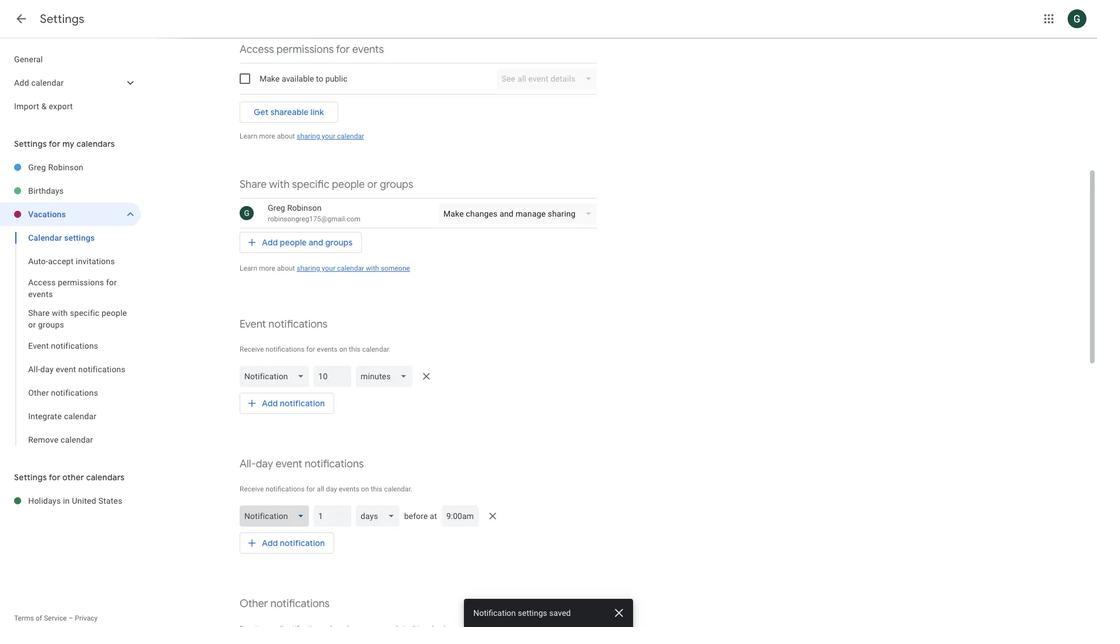 Task type: describe. For each thing, give the bounding box(es) containing it.
vacations
[[28, 210, 66, 219]]

calendars for settings for my calendars
[[77, 139, 115, 149]]

permissions inside access permissions for events
[[58, 278, 104, 287]]

public
[[326, 74, 348, 83]]

add people and groups
[[262, 237, 353, 248]]

1 horizontal spatial or
[[368, 178, 378, 192]]

1 horizontal spatial other
[[240, 598, 268, 611]]

Time of day text field
[[447, 511, 474, 523]]

united
[[72, 497, 96, 506]]

1 horizontal spatial event
[[240, 318, 266, 331]]

0 horizontal spatial on
[[340, 346, 347, 354]]

1 horizontal spatial day
[[256, 458, 273, 471]]

0 vertical spatial people
[[332, 178, 365, 192]]

notification for day
[[280, 538, 325, 549]]

groups inside settings for my calendars tree
[[38, 320, 64, 330]]

more for learn more about sharing your calendar with someone
[[259, 264, 275, 273]]

1 horizontal spatial share
[[240, 178, 267, 192]]

1 horizontal spatial specific
[[292, 178, 330, 192]]

vacations link
[[28, 203, 120, 226]]

1 vertical spatial all-
[[240, 458, 256, 471]]

greg for greg robinson robinsongreg175@gmail.com
[[268, 203, 285, 213]]

birthdays tree item
[[0, 179, 141, 203]]

tree containing general
[[0, 48, 141, 118]]

people inside share with specific people or groups
[[102, 309, 127, 318]]

to
[[316, 74, 324, 83]]

calendar
[[28, 233, 62, 243]]

people inside button
[[280, 237, 307, 248]]

0 vertical spatial access
[[240, 43, 274, 56]]

about for sharing your calendar with someone
[[277, 264, 295, 273]]

greg robinson robinsongreg175@gmail.com
[[268, 203, 361, 223]]

2 horizontal spatial day
[[326, 485, 337, 494]]

link
[[311, 107, 324, 118]]

sharing for sharing your calendar with someone
[[297, 264, 320, 273]]

get shareable link button
[[240, 98, 338, 126]]

states
[[98, 497, 122, 506]]

settings for calendar
[[64, 233, 95, 243]]

0 vertical spatial this
[[349, 346, 361, 354]]

specific inside settings for my calendars tree
[[70, 309, 100, 318]]

auto-
[[28, 257, 48, 266]]

settings for my calendars
[[14, 139, 115, 149]]

learn more about sharing your calendar with someone
[[240, 264, 410, 273]]

learn more about sharing your calendar
[[240, 132, 364, 140]]

0 vertical spatial event notifications
[[240, 318, 328, 331]]

receive for event
[[240, 346, 264, 354]]

sharing your calendar link
[[297, 132, 364, 140]]

calendar for integrate calendar
[[64, 412, 97, 421]]

notification
[[474, 609, 516, 618]]

settings for my calendars tree
[[0, 156, 141, 452]]

about for sharing your calendar
[[277, 132, 295, 140]]

groups inside button
[[326, 237, 353, 248]]

settings for notification
[[518, 609, 548, 618]]

service
[[44, 615, 67, 623]]

holidays in united states tree item
[[0, 490, 141, 513]]

and
[[309, 237, 324, 248]]

learn for learn more about sharing your calendar
[[240, 132, 257, 140]]

add inside button
[[262, 237, 278, 248]]

terms of service – privacy
[[14, 615, 98, 623]]

add calendar
[[14, 78, 64, 88]]

greg robinson tree item
[[0, 156, 141, 179]]

terms of service link
[[14, 615, 67, 623]]

integrate
[[28, 412, 62, 421]]

settings for other calendars
[[14, 473, 125, 483]]

notification for notifications
[[280, 399, 325, 409]]

add notification for day
[[262, 538, 325, 549]]

add inside tree
[[14, 78, 29, 88]]

birthdays link
[[28, 179, 141, 203]]

your for sharing your calendar
[[322, 132, 336, 140]]

0 vertical spatial access permissions for events
[[240, 43, 384, 56]]

calendar settings
[[28, 233, 95, 243]]

before
[[404, 512, 428, 521]]

receive notifications for events on this calendar.
[[240, 346, 391, 354]]

settings for settings for other calendars
[[14, 473, 47, 483]]

settings for settings
[[40, 12, 85, 26]]

holidays in united states link
[[28, 490, 141, 513]]

&
[[41, 102, 47, 111]]

all
[[317, 485, 324, 494]]

access inside access permissions for events
[[28, 278, 56, 287]]

add people and groups button
[[240, 229, 362, 257]]

auto-accept invitations
[[28, 257, 115, 266]]

privacy link
[[75, 615, 98, 623]]

remove calendar
[[28, 436, 93, 445]]

terms
[[14, 615, 34, 623]]

in
[[63, 497, 70, 506]]

invitations
[[76, 257, 115, 266]]

day inside settings for my calendars tree
[[40, 365, 54, 374]]

receive notifications for all day events on this calendar.
[[240, 485, 413, 494]]

at
[[430, 512, 437, 521]]

learn for learn more about sharing your calendar with someone
[[240, 264, 257, 273]]

import & export
[[14, 102, 73, 111]]

events inside access permissions for events
[[28, 290, 53, 299]]

with inside settings for my calendars tree
[[52, 309, 68, 318]]

1 horizontal spatial share with specific people or groups
[[240, 178, 414, 192]]

other inside group
[[28, 389, 49, 398]]

someone
[[381, 264, 410, 273]]

holidays
[[28, 497, 61, 506]]



Task type: vqa. For each thing, say whether or not it's contained in the screenshot.
heading
no



Task type: locate. For each thing, give the bounding box(es) containing it.
events
[[352, 43, 384, 56], [28, 290, 53, 299], [317, 346, 338, 354], [339, 485, 360, 494]]

share with specific people or groups inside settings for my calendars tree
[[28, 309, 127, 330]]

add notification button for notifications
[[240, 390, 335, 418]]

settings up holidays
[[14, 473, 47, 483]]

1 more from the top
[[259, 132, 275, 140]]

sharing your calendar with someone link
[[297, 264, 410, 273]]

1 vertical spatial event
[[276, 458, 302, 471]]

calendars for settings for other calendars
[[86, 473, 125, 483]]

0 vertical spatial sharing
[[297, 132, 320, 140]]

receive for all-
[[240, 485, 264, 494]]

0 horizontal spatial share with specific people or groups
[[28, 309, 127, 330]]

greg robinson
[[28, 163, 83, 172]]

notifications
[[269, 318, 328, 331], [51, 341, 98, 351], [266, 346, 305, 354], [78, 365, 126, 374], [51, 389, 98, 398], [305, 458, 364, 471], [266, 485, 305, 494], [271, 598, 330, 611]]

make available to public
[[260, 74, 348, 83]]

about down the get shareable link button on the left of the page
[[277, 132, 295, 140]]

1 vertical spatial calendar.
[[384, 485, 413, 494]]

on up minutes in advance for notification "number field"
[[340, 346, 347, 354]]

specific
[[292, 178, 330, 192], [70, 309, 100, 318]]

1 vertical spatial groups
[[326, 237, 353, 248]]

robinson up robinsongreg175@gmail.com
[[287, 203, 322, 213]]

export
[[49, 102, 73, 111]]

0 horizontal spatial event
[[28, 341, 49, 351]]

add notification button for day
[[240, 530, 335, 558]]

1 horizontal spatial with
[[269, 178, 290, 192]]

go back image
[[14, 12, 28, 26]]

or
[[368, 178, 378, 192], [28, 320, 36, 330]]

1 add notification from the top
[[262, 399, 325, 409]]

other
[[28, 389, 49, 398], [240, 598, 268, 611]]

1 notification from the top
[[280, 399, 325, 409]]

settings for settings for my calendars
[[14, 139, 47, 149]]

more down add people and groups button
[[259, 264, 275, 273]]

calendar for add calendar
[[31, 78, 64, 88]]

1 horizontal spatial greg
[[268, 203, 285, 213]]

0 vertical spatial permissions
[[277, 43, 334, 56]]

event
[[56, 365, 76, 374], [276, 458, 302, 471]]

0 horizontal spatial all-
[[28, 365, 40, 374]]

sharing down link
[[297, 132, 320, 140]]

2 sharing from the top
[[297, 264, 320, 273]]

0 vertical spatial about
[[277, 132, 295, 140]]

0 vertical spatial on
[[340, 346, 347, 354]]

permissions down auto-accept invitations
[[58, 278, 104, 287]]

add notification down "days in advance for notification" number field
[[262, 538, 325, 549]]

1 about from the top
[[277, 132, 295, 140]]

access permissions for events down auto-accept invitations
[[28, 278, 117, 299]]

0 horizontal spatial permissions
[[58, 278, 104, 287]]

accept
[[48, 257, 74, 266]]

1 vertical spatial calendars
[[86, 473, 125, 483]]

your down link
[[322, 132, 336, 140]]

add notification down minutes in advance for notification "number field"
[[262, 399, 325, 409]]

0 vertical spatial or
[[368, 178, 378, 192]]

0 vertical spatial learn
[[240, 132, 257, 140]]

access permissions for events
[[240, 43, 384, 56], [28, 278, 117, 299]]

0 horizontal spatial with
[[52, 309, 68, 318]]

robinson for greg robinson robinsongreg175@gmail.com
[[287, 203, 322, 213]]

1 vertical spatial more
[[259, 264, 275, 273]]

2 vertical spatial settings
[[14, 473, 47, 483]]

0 vertical spatial event
[[56, 365, 76, 374]]

access down "auto-"
[[28, 278, 56, 287]]

of
[[36, 615, 42, 623]]

event inside settings for my calendars tree
[[56, 365, 76, 374]]

event up integrate calendar
[[56, 365, 76, 374]]

0 vertical spatial event
[[240, 318, 266, 331]]

1 horizontal spatial groups
[[326, 237, 353, 248]]

on right all
[[361, 485, 369, 494]]

about
[[277, 132, 295, 140], [277, 264, 295, 273]]

–
[[69, 615, 73, 623]]

share with specific people or groups down auto-accept invitations
[[28, 309, 127, 330]]

about down add people and groups button
[[277, 264, 295, 273]]

share
[[240, 178, 267, 192], [28, 309, 50, 318]]

notification down "days in advance for notification" number field
[[280, 538, 325, 549]]

for inside tree
[[106, 278, 117, 287]]

calendar. up 10 minutes before element
[[362, 346, 391, 354]]

1 horizontal spatial event notifications
[[240, 318, 328, 331]]

0 vertical spatial share with specific people or groups
[[240, 178, 414, 192]]

1 vertical spatial greg
[[268, 203, 285, 213]]

0 horizontal spatial event notifications
[[28, 341, 98, 351]]

more down get
[[259, 132, 275, 140]]

1 vertical spatial share with specific people or groups
[[28, 309, 127, 330]]

0 vertical spatial more
[[259, 132, 275, 140]]

the day before at 9am element
[[240, 504, 597, 530]]

1 horizontal spatial other notifications
[[240, 598, 330, 611]]

0 vertical spatial calendar.
[[362, 346, 391, 354]]

2 horizontal spatial with
[[366, 264, 379, 273]]

notification settings saved
[[474, 609, 571, 618]]

this
[[349, 346, 361, 354], [371, 485, 383, 494]]

groups
[[380, 178, 414, 192], [326, 237, 353, 248], [38, 320, 64, 330]]

0 vertical spatial calendars
[[77, 139, 115, 149]]

greg
[[28, 163, 46, 172], [268, 203, 285, 213]]

add notification button down minutes in advance for notification "number field"
[[240, 390, 335, 418]]

make
[[260, 74, 280, 83]]

event notifications inside settings for my calendars tree
[[28, 341, 98, 351]]

1 horizontal spatial event
[[276, 458, 302, 471]]

1 horizontal spatial on
[[361, 485, 369, 494]]

1 vertical spatial or
[[28, 320, 36, 330]]

calendar inside tree
[[31, 78, 64, 88]]

2 horizontal spatial groups
[[380, 178, 414, 192]]

1 sharing from the top
[[297, 132, 320, 140]]

1 vertical spatial on
[[361, 485, 369, 494]]

1 vertical spatial receive
[[240, 485, 264, 494]]

settings
[[64, 233, 95, 243], [518, 609, 548, 618]]

other notifications
[[28, 389, 98, 398], [240, 598, 330, 611]]

before at
[[404, 512, 437, 521]]

0 horizontal spatial day
[[40, 365, 54, 374]]

other
[[62, 473, 84, 483]]

available
[[282, 74, 314, 83]]

0 vertical spatial all-
[[28, 365, 40, 374]]

on
[[340, 346, 347, 354], [361, 485, 369, 494]]

greg for greg robinson
[[28, 163, 46, 172]]

Days in advance for notification number field
[[319, 506, 347, 527]]

my
[[62, 139, 74, 149]]

greg up robinsongreg175@gmail.com
[[268, 203, 285, 213]]

share inside settings for my calendars tree
[[28, 309, 50, 318]]

permissions up 'make available to public'
[[277, 43, 334, 56]]

for
[[336, 43, 350, 56], [49, 139, 60, 149], [106, 278, 117, 287], [307, 346, 315, 354], [49, 473, 60, 483], [307, 485, 315, 494]]

share with specific people or groups
[[240, 178, 414, 192], [28, 309, 127, 330]]

2 receive from the top
[[240, 485, 264, 494]]

1 horizontal spatial all-day event notifications
[[240, 458, 364, 471]]

calendars right my
[[77, 139, 115, 149]]

0 horizontal spatial event
[[56, 365, 76, 374]]

2 vertical spatial with
[[52, 309, 68, 318]]

all- inside settings for my calendars tree
[[28, 365, 40, 374]]

0 horizontal spatial access permissions for events
[[28, 278, 117, 299]]

integrate calendar
[[28, 412, 97, 421]]

1 receive from the top
[[240, 346, 264, 354]]

0 horizontal spatial people
[[102, 309, 127, 318]]

specific up the 'greg robinson robinsongreg175@gmail.com'
[[292, 178, 330, 192]]

1 horizontal spatial settings
[[518, 609, 548, 618]]

import
[[14, 102, 39, 111]]

0 horizontal spatial robinson
[[48, 163, 83, 172]]

learn down add people and groups button
[[240, 264, 257, 273]]

add notification button down "days in advance for notification" number field
[[240, 530, 335, 558]]

event
[[240, 318, 266, 331], [28, 341, 49, 351]]

calendar. up the before
[[384, 485, 413, 494]]

calendar.
[[362, 346, 391, 354], [384, 485, 413, 494]]

robinson inside 'greg robinson' tree item
[[48, 163, 83, 172]]

Minutes in advance for notification number field
[[319, 366, 347, 387]]

settings inside group
[[64, 233, 95, 243]]

sharing down add people and groups at the top left of the page
[[297, 264, 320, 273]]

general
[[14, 55, 43, 64]]

settings heading
[[40, 12, 85, 26]]

2 add notification from the top
[[262, 538, 325, 549]]

1 vertical spatial add notification
[[262, 538, 325, 549]]

1 vertical spatial your
[[322, 264, 336, 273]]

2 learn from the top
[[240, 264, 257, 273]]

all-day event notifications up integrate calendar
[[28, 365, 126, 374]]

0 horizontal spatial or
[[28, 320, 36, 330]]

permissions
[[277, 43, 334, 56], [58, 278, 104, 287]]

1 horizontal spatial this
[[371, 485, 383, 494]]

2 vertical spatial people
[[102, 309, 127, 318]]

people left and
[[280, 237, 307, 248]]

0 vertical spatial groups
[[380, 178, 414, 192]]

0 horizontal spatial other notifications
[[28, 389, 98, 398]]

0 vertical spatial greg
[[28, 163, 46, 172]]

2 about from the top
[[277, 264, 295, 273]]

2 notification from the top
[[280, 538, 325, 549]]

people
[[332, 178, 365, 192], [280, 237, 307, 248], [102, 309, 127, 318]]

sharing
[[297, 132, 320, 140], [297, 264, 320, 273]]

or inside tree
[[28, 320, 36, 330]]

group containing calendar settings
[[0, 226, 141, 452]]

event notifications
[[240, 318, 328, 331], [28, 341, 98, 351]]

calendar
[[31, 78, 64, 88], [337, 132, 364, 140], [337, 264, 364, 273], [64, 412, 97, 421], [61, 436, 93, 445]]

0 vertical spatial settings
[[40, 12, 85, 26]]

0 horizontal spatial greg
[[28, 163, 46, 172]]

robinson inside the 'greg robinson robinsongreg175@gmail.com'
[[287, 203, 322, 213]]

shareable
[[271, 107, 309, 118]]

get
[[254, 107, 269, 118]]

0 vertical spatial all-day event notifications
[[28, 365, 126, 374]]

people up the 'greg robinson robinsongreg175@gmail.com'
[[332, 178, 365, 192]]

greg inside the 'greg robinson robinsongreg175@gmail.com'
[[268, 203, 285, 213]]

0 horizontal spatial share
[[28, 309, 50, 318]]

access up make
[[240, 43, 274, 56]]

1 vertical spatial specific
[[70, 309, 100, 318]]

1 vertical spatial settings
[[14, 139, 47, 149]]

saved
[[550, 609, 571, 618]]

0 vertical spatial with
[[269, 178, 290, 192]]

1 vertical spatial notification
[[280, 538, 325, 549]]

vacations tree item
[[0, 203, 141, 226]]

add notification for notifications
[[262, 399, 325, 409]]

0 vertical spatial other notifications
[[28, 389, 98, 398]]

1 horizontal spatial robinson
[[287, 203, 322, 213]]

1 vertical spatial event notifications
[[28, 341, 98, 351]]

0 horizontal spatial groups
[[38, 320, 64, 330]]

0 vertical spatial day
[[40, 365, 54, 374]]

day
[[40, 365, 54, 374], [256, 458, 273, 471], [326, 485, 337, 494]]

greg inside tree item
[[28, 163, 46, 172]]

privacy
[[75, 615, 98, 623]]

1 learn from the top
[[240, 132, 257, 140]]

group
[[0, 226, 141, 452]]

specific down the invitations
[[70, 309, 100, 318]]

1 vertical spatial event
[[28, 341, 49, 351]]

0 vertical spatial receive
[[240, 346, 264, 354]]

1 vertical spatial day
[[256, 458, 273, 471]]

calendars
[[77, 139, 115, 149], [86, 473, 125, 483]]

greg up birthdays on the top left of page
[[28, 163, 46, 172]]

your
[[322, 132, 336, 140], [322, 264, 336, 273]]

access
[[240, 43, 274, 56], [28, 278, 56, 287]]

all-day event notifications inside group
[[28, 365, 126, 374]]

more for learn more about sharing your calendar
[[259, 132, 275, 140]]

all-day event notifications
[[28, 365, 126, 374], [240, 458, 364, 471]]

settings down vacations link
[[64, 233, 95, 243]]

with left someone
[[366, 264, 379, 273]]

people down the invitations
[[102, 309, 127, 318]]

10 minutes before element
[[240, 364, 597, 390]]

1 horizontal spatial permissions
[[277, 43, 334, 56]]

settings right go back image
[[40, 12, 85, 26]]

receive
[[240, 346, 264, 354], [240, 485, 264, 494]]

with up the 'greg robinson robinsongreg175@gmail.com'
[[269, 178, 290, 192]]

with down accept
[[52, 309, 68, 318]]

2 your from the top
[[322, 264, 336, 273]]

calendar for remove calendar
[[61, 436, 93, 445]]

learn down get
[[240, 132, 257, 140]]

event up receive notifications for all day events on this calendar.
[[276, 458, 302, 471]]

1 vertical spatial permissions
[[58, 278, 104, 287]]

add notification
[[262, 399, 325, 409], [262, 538, 325, 549]]

1 vertical spatial about
[[277, 264, 295, 273]]

other notifications inside settings for my calendars tree
[[28, 389, 98, 398]]

1 horizontal spatial people
[[280, 237, 307, 248]]

1 vertical spatial add notification button
[[240, 530, 335, 558]]

None field
[[240, 366, 314, 387], [356, 366, 417, 387], [240, 506, 314, 527], [356, 506, 404, 527], [240, 366, 314, 387], [356, 366, 417, 387], [240, 506, 314, 527], [356, 506, 404, 527]]

with
[[269, 178, 290, 192], [366, 264, 379, 273], [52, 309, 68, 318]]

calendars up states
[[86, 473, 125, 483]]

sharing for sharing your calendar
[[297, 132, 320, 140]]

event inside settings for my calendars tree
[[28, 341, 49, 351]]

2 add notification button from the top
[[240, 530, 335, 558]]

share with specific people or groups up the 'greg robinson robinsongreg175@gmail.com'
[[240, 178, 414, 192]]

1 vertical spatial people
[[280, 237, 307, 248]]

learn
[[240, 132, 257, 140], [240, 264, 257, 273]]

2 vertical spatial day
[[326, 485, 337, 494]]

1 vertical spatial this
[[371, 485, 383, 494]]

1 your from the top
[[322, 132, 336, 140]]

your down and
[[322, 264, 336, 273]]

birthdays
[[28, 186, 64, 196]]

settings up greg robinson
[[14, 139, 47, 149]]

remove
[[28, 436, 58, 445]]

2 more from the top
[[259, 264, 275, 273]]

1 vertical spatial sharing
[[297, 264, 320, 273]]

0 horizontal spatial access
[[28, 278, 56, 287]]

all-
[[28, 365, 40, 374], [240, 458, 256, 471]]

all-day event notifications up all
[[240, 458, 364, 471]]

robinson down settings for my calendars
[[48, 163, 83, 172]]

get shareable link
[[254, 107, 324, 118]]

tree
[[0, 48, 141, 118]]

your for sharing your calendar with someone
[[322, 264, 336, 273]]

0 vertical spatial specific
[[292, 178, 330, 192]]

0 vertical spatial other
[[28, 389, 49, 398]]

notification down minutes in advance for notification "number field"
[[280, 399, 325, 409]]

0 horizontal spatial settings
[[64, 233, 95, 243]]

robinsongreg175@gmail.com
[[268, 215, 361, 223]]

settings
[[40, 12, 85, 26], [14, 139, 47, 149], [14, 473, 47, 483]]

1 add notification button from the top
[[240, 390, 335, 418]]

settings left "saved"
[[518, 609, 548, 618]]

1 vertical spatial other notifications
[[240, 598, 330, 611]]

0 vertical spatial settings
[[64, 233, 95, 243]]

holidays in united states
[[28, 497, 122, 506]]

1 horizontal spatial access permissions for events
[[240, 43, 384, 56]]

access permissions for events up to
[[240, 43, 384, 56]]

access permissions for events inside settings for my calendars tree
[[28, 278, 117, 299]]

robinson for greg robinson
[[48, 163, 83, 172]]

1 vertical spatial all-day event notifications
[[240, 458, 364, 471]]

robinson
[[48, 163, 83, 172], [287, 203, 322, 213]]

0 horizontal spatial specific
[[70, 309, 100, 318]]



